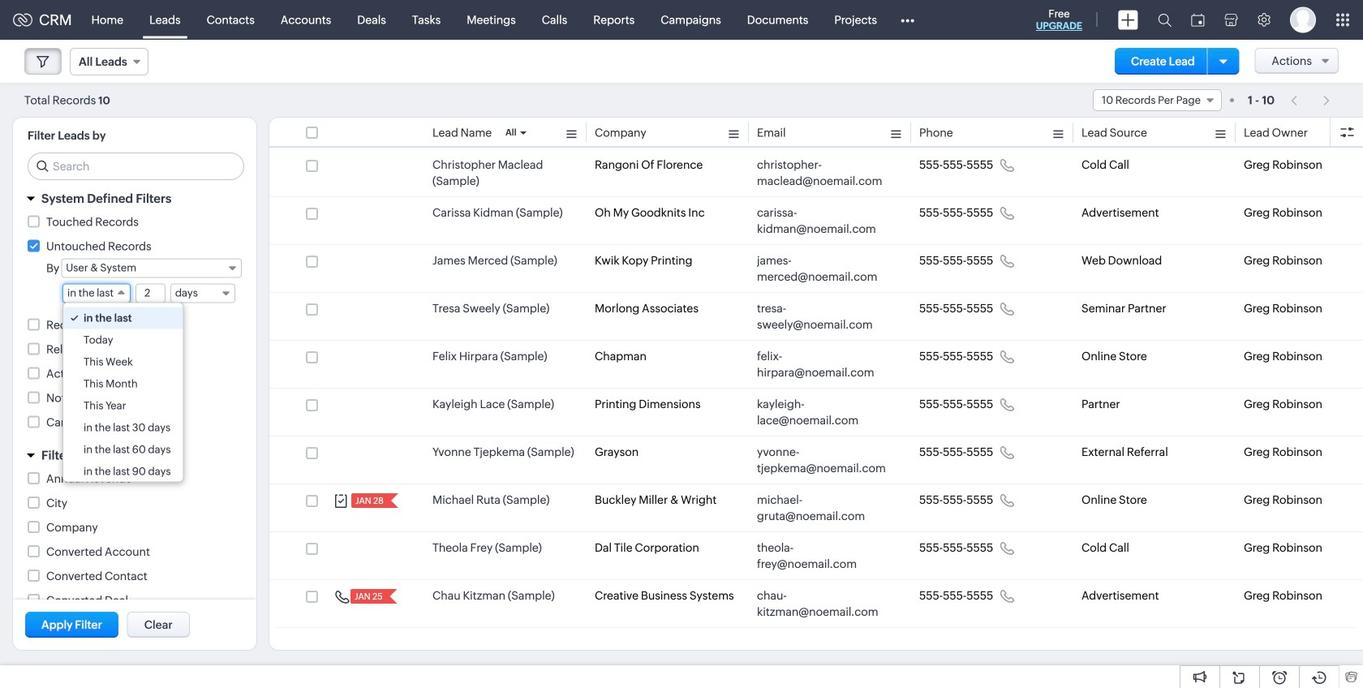 Task type: locate. For each thing, give the bounding box(es) containing it.
logo image
[[13, 13, 32, 26]]

row group
[[269, 149, 1363, 628]]

option
[[63, 307, 183, 329], [63, 329, 183, 351], [63, 351, 183, 373], [63, 373, 183, 395], [63, 395, 183, 417], [63, 417, 183, 439], [63, 439, 183, 461], [63, 461, 183, 482]]

6 option from the top
[[63, 417, 183, 439]]

search image
[[1158, 13, 1172, 27]]

7 option from the top
[[63, 439, 183, 461]]

3 option from the top
[[63, 351, 183, 373]]

navigation
[[1283, 88, 1339, 112]]

None text field
[[136, 284, 165, 302]]

Search text field
[[28, 153, 243, 179]]

None field
[[62, 284, 131, 303]]

list box
[[63, 303, 183, 482]]

5 option from the top
[[63, 395, 183, 417]]



Task type: vqa. For each thing, say whether or not it's contained in the screenshot.
row group
yes



Task type: describe. For each thing, give the bounding box(es) containing it.
1 option from the top
[[63, 307, 183, 329]]

4 option from the top
[[63, 373, 183, 395]]

8 option from the top
[[63, 461, 183, 482]]

profile image
[[1290, 7, 1316, 33]]

2 option from the top
[[63, 329, 183, 351]]

calendar image
[[1191, 13, 1205, 26]]

create menu image
[[1118, 10, 1139, 30]]

profile element
[[1281, 0, 1326, 39]]

search element
[[1148, 0, 1182, 40]]

create menu element
[[1109, 0, 1148, 39]]



